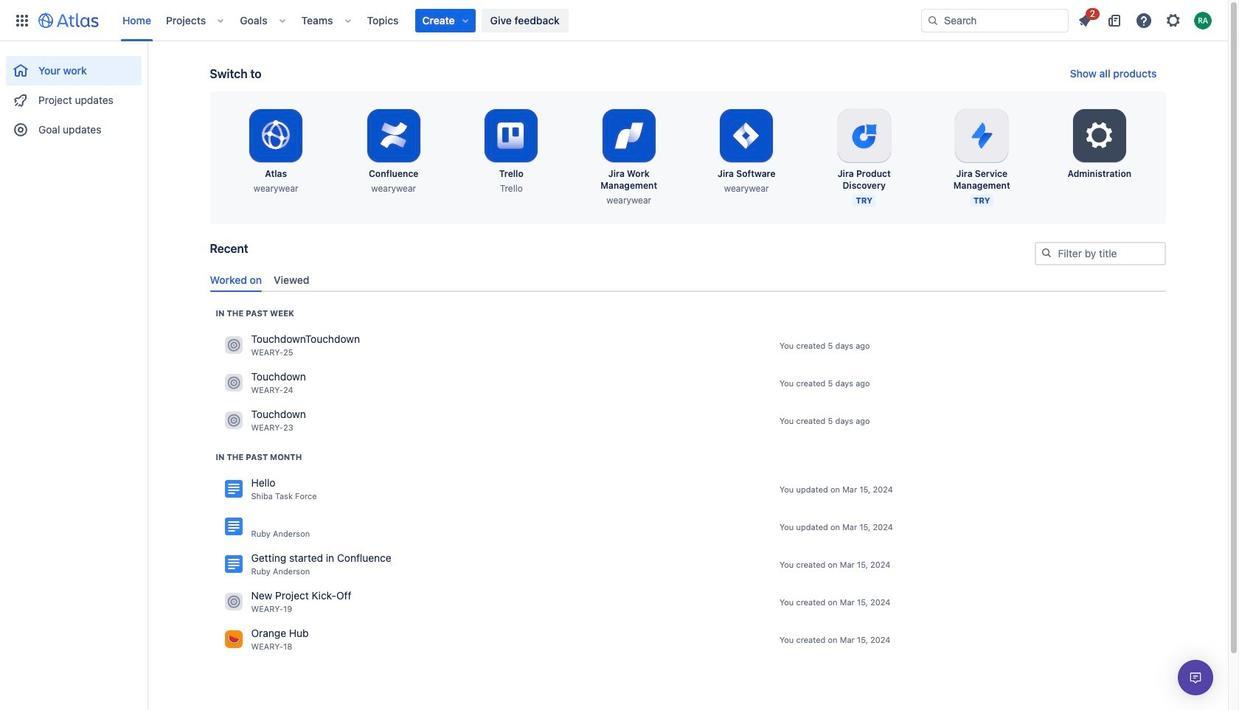 Task type: vqa. For each thing, say whether or not it's contained in the screenshot.
the
no



Task type: locate. For each thing, give the bounding box(es) containing it.
1 vertical spatial townsquare image
[[225, 594, 242, 611]]

account image
[[1195, 11, 1212, 29]]

townsquare image
[[225, 374, 242, 392], [225, 594, 242, 611]]

1 vertical spatial confluence image
[[225, 518, 242, 536]]

0 vertical spatial confluence image
[[225, 481, 242, 498]]

2 townsquare image from the top
[[225, 412, 242, 430]]

1 vertical spatial townsquare image
[[225, 412, 242, 430]]

0 vertical spatial townsquare image
[[225, 374, 242, 392]]

None search field
[[922, 8, 1069, 32]]

confluence image
[[225, 481, 242, 498], [225, 518, 242, 536]]

switch to... image
[[13, 11, 31, 29]]

townsquare image
[[225, 337, 242, 354], [225, 412, 242, 430], [225, 631, 242, 649]]

group
[[6, 41, 142, 149]]

2 townsquare image from the top
[[225, 594, 242, 611]]

2 heading from the top
[[216, 451, 302, 463]]

0 vertical spatial heading
[[216, 308, 294, 319]]

1 vertical spatial heading
[[216, 451, 302, 463]]

confluence image
[[225, 556, 242, 574]]

2 vertical spatial townsquare image
[[225, 631, 242, 649]]

heading
[[216, 308, 294, 319], [216, 451, 302, 463]]

tab list
[[204, 268, 1172, 292]]

3 townsquare image from the top
[[225, 631, 242, 649]]

0 vertical spatial townsquare image
[[225, 337, 242, 354]]

open intercom messenger image
[[1187, 669, 1205, 687]]

settings image
[[1165, 11, 1183, 29]]

banner
[[0, 0, 1229, 41]]



Task type: describe. For each thing, give the bounding box(es) containing it.
search image
[[928, 14, 939, 26]]

Filter by title field
[[1036, 244, 1165, 264]]

Search field
[[922, 8, 1069, 32]]

settings image
[[1082, 118, 1118, 153]]

1 heading from the top
[[216, 308, 294, 319]]

1 confluence image from the top
[[225, 481, 242, 498]]

search image
[[1041, 247, 1053, 259]]

top element
[[9, 0, 922, 41]]

1 townsquare image from the top
[[225, 337, 242, 354]]

notifications image
[[1077, 11, 1094, 29]]

2 confluence image from the top
[[225, 518, 242, 536]]

help image
[[1136, 11, 1153, 29]]

1 townsquare image from the top
[[225, 374, 242, 392]]



